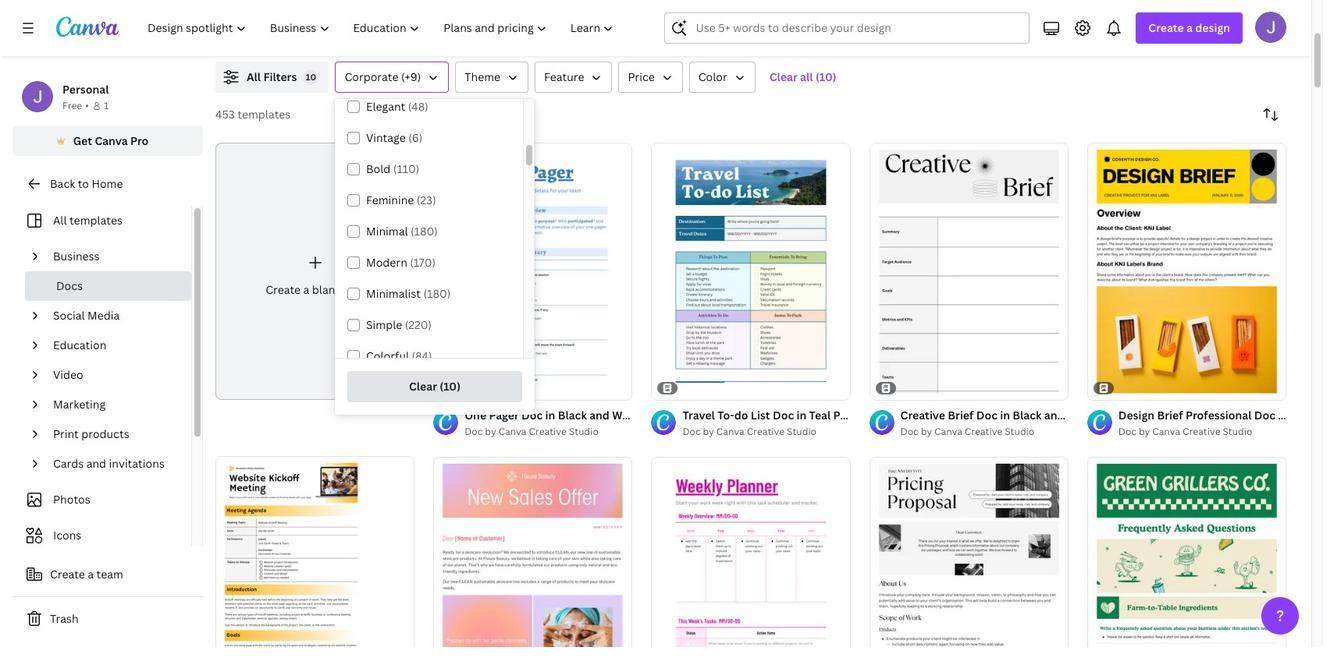 Task type: locate. For each thing, give the bounding box(es) containing it.
doc by canva creative studio link for business letter professional doc in salmon light blue gradients style image
[[465, 425, 633, 440]]

studio
[[569, 426, 599, 439], [787, 426, 817, 439], [1005, 426, 1035, 439], [1223, 426, 1253, 439]]

doc by canva creative studio
[[465, 426, 599, 439], [683, 426, 817, 439], [1119, 426, 1253, 439]]

all templates link
[[22, 206, 182, 236]]

jacob simon image
[[1255, 12, 1287, 43]]

3 by from the left
[[921, 426, 932, 439]]

2 by from the left
[[703, 426, 714, 439]]

create
[[1149, 20, 1184, 35], [266, 283, 301, 298], [50, 568, 85, 582]]

0 vertical spatial (10)
[[816, 69, 837, 84]]

3 studio from the left
[[1005, 426, 1035, 439]]

one pager doc in black and white blue light blue classic professional style image
[[433, 143, 633, 401]]

canva inside creative brief doc in black and white grey editorial style doc by canva creative studio
[[935, 426, 963, 439]]

4 by from the left
[[1139, 426, 1150, 439]]

brief
[[948, 408, 974, 423]]

(180) for minimal (180)
[[411, 224, 438, 239]]

0 horizontal spatial (10)
[[440, 379, 461, 394]]

a inside create a team button
[[88, 568, 94, 582]]

1 vertical spatial (180)
[[423, 287, 451, 301]]

1 doc by canva creative studio link from the left
[[465, 425, 633, 440]]

0 horizontal spatial a
[[88, 568, 94, 582]]

design brief professional doc in yellow black grey bold modern style image
[[1087, 143, 1287, 401]]

2 doc by canva creative studio link from the left
[[683, 425, 851, 440]]

clear (10)
[[409, 379, 461, 394]]

a left "design" at right top
[[1187, 20, 1193, 35]]

and
[[1044, 408, 1064, 423], [86, 457, 106, 472]]

doc by canva creative studio link
[[465, 425, 633, 440], [683, 425, 851, 440], [901, 425, 1069, 440], [1119, 425, 1287, 440]]

create down "icons"
[[50, 568, 85, 582]]

creative for one pager doc in black and white blue light blue classic professional style "image"
[[529, 426, 567, 439]]

clear down (84)
[[409, 379, 437, 394]]

kickoff meeting doc in orange black white professional gradients style image
[[215, 457, 415, 648]]

minimalist (180)
[[366, 287, 451, 301]]

filters
[[263, 69, 297, 84]]

2 vertical spatial a
[[88, 568, 94, 582]]

4 studio from the left
[[1223, 426, 1253, 439]]

0 horizontal spatial templates
[[69, 213, 123, 228]]

canva inside "button"
[[95, 133, 128, 148]]

creative for "design brief professional doc in yellow black grey bold modern style" image
[[1183, 426, 1221, 439]]

(10)
[[816, 69, 837, 84], [440, 379, 461, 394]]

(180) down the (170)
[[423, 287, 451, 301]]

1 horizontal spatial (10)
[[816, 69, 837, 84]]

cards and invitations
[[53, 457, 165, 472]]

clear left all on the top of page
[[770, 69, 798, 84]]

clear for clear all (10)
[[770, 69, 798, 84]]

theme button
[[455, 62, 529, 93]]

1 horizontal spatial a
[[303, 283, 309, 298]]

1 vertical spatial and
[[86, 457, 106, 472]]

a inside create a design dropdown button
[[1187, 20, 1193, 35]]

2 horizontal spatial create
[[1149, 20, 1184, 35]]

feature
[[544, 69, 584, 84]]

1 horizontal spatial all
[[247, 69, 261, 84]]

business
[[53, 249, 100, 264]]

0 vertical spatial (180)
[[411, 224, 438, 239]]

1 horizontal spatial create
[[266, 283, 301, 298]]

doc
[[343, 283, 364, 298], [976, 408, 998, 423], [465, 426, 483, 439], [683, 426, 701, 439], [901, 426, 919, 439], [1119, 426, 1137, 439]]

templates inside all templates link
[[69, 213, 123, 228]]

pro
[[130, 133, 149, 148]]

by inside creative brief doc in black and white grey editorial style doc by canva creative studio
[[921, 426, 932, 439]]

video link
[[47, 361, 182, 390]]

doc inside "create a blank doc" element
[[343, 283, 364, 298]]

0 horizontal spatial and
[[86, 457, 106, 472]]

(180) for minimalist (180)
[[423, 287, 451, 301]]

0 horizontal spatial clear
[[409, 379, 437, 394]]

free •
[[62, 99, 89, 112]]

trash
[[50, 612, 79, 627]]

0 vertical spatial clear
[[770, 69, 798, 84]]

business letter professional doc in salmon light blue gradients style image
[[433, 457, 633, 648]]

by for business letter professional doc in salmon light blue gradients style image
[[485, 426, 496, 439]]

feminine (23)
[[366, 193, 436, 208]]

1 horizontal spatial doc by canva creative studio
[[683, 426, 817, 439]]

docs
[[56, 279, 83, 294]]

feminine
[[366, 193, 414, 208]]

453
[[215, 107, 235, 122]]

minimal
[[366, 224, 408, 239]]

(220)
[[405, 318, 432, 333]]

create inside dropdown button
[[1149, 20, 1184, 35]]

weekly planner doc in magenta light pink vibrant professional style image
[[651, 457, 851, 648]]

clear
[[770, 69, 798, 84], [409, 379, 437, 394]]

travel to-do list doc in teal pastel green pastel purple vibrant professional style image
[[651, 143, 851, 401]]

canva
[[95, 133, 128, 148], [499, 426, 527, 439], [717, 426, 745, 439], [935, 426, 963, 439], [1152, 426, 1181, 439]]

all templates
[[53, 213, 123, 228]]

1 by from the left
[[485, 426, 496, 439]]

doc by canva creative studio for doc by canva creative studio link related to food & restaurant faqs doc in green cream yellow bold nostalgia style image
[[1119, 426, 1253, 439]]

0 horizontal spatial create
[[50, 568, 85, 582]]

creative brief doc in black and white grey editorial style image
[[869, 143, 1069, 401]]

all down back on the top left of page
[[53, 213, 67, 228]]

modern
[[366, 255, 407, 270]]

(180) up the (170)
[[411, 224, 438, 239]]

business link
[[47, 242, 182, 272]]

colorful (84)
[[366, 349, 432, 364]]

clear for clear (10)
[[409, 379, 437, 394]]

3 doc by canva creative studio link from the left
[[901, 425, 1069, 440]]

grey
[[1101, 408, 1126, 423]]

templates down back to home
[[69, 213, 123, 228]]

creative brief doc in black and white grey editorial style link
[[901, 408, 1204, 425]]

0 vertical spatial templates
[[238, 107, 291, 122]]

in
[[1000, 408, 1010, 423]]

top level navigation element
[[137, 12, 627, 44]]

photos link
[[22, 486, 182, 515]]

2 horizontal spatial a
[[1187, 20, 1193, 35]]

10 filter options selected element
[[303, 69, 319, 85]]

bold (110)
[[366, 162, 420, 176]]

all for all templates
[[53, 213, 67, 228]]

1 studio from the left
[[569, 426, 599, 439]]

create a design
[[1149, 20, 1230, 35]]

1 horizontal spatial templates
[[238, 107, 291, 122]]

create inside button
[[50, 568, 85, 582]]

1 horizontal spatial clear
[[770, 69, 798, 84]]

a left blank
[[303, 283, 309, 298]]

2 doc by canva creative studio from the left
[[683, 426, 817, 439]]

1 vertical spatial create
[[266, 283, 301, 298]]

a for team
[[88, 568, 94, 582]]

corporate
[[345, 69, 399, 84]]

1 vertical spatial templates
[[69, 213, 123, 228]]

0 vertical spatial all
[[247, 69, 261, 84]]

0 vertical spatial a
[[1187, 20, 1193, 35]]

2 vertical spatial create
[[50, 568, 85, 582]]

10
[[306, 71, 316, 83]]

1 vertical spatial all
[[53, 213, 67, 228]]

1
[[104, 99, 109, 112]]

None search field
[[665, 12, 1030, 44]]

icons
[[53, 529, 81, 543]]

create left "design" at right top
[[1149, 20, 1184, 35]]

2 studio from the left
[[787, 426, 817, 439]]

0 horizontal spatial all
[[53, 213, 67, 228]]

get canva pro
[[73, 133, 149, 148]]

creative
[[901, 408, 945, 423], [529, 426, 567, 439], [747, 426, 785, 439], [965, 426, 1003, 439], [1183, 426, 1221, 439]]

a left team
[[88, 568, 94, 582]]

create a team
[[50, 568, 123, 582]]

create left blank
[[266, 283, 301, 298]]

clear all (10)
[[770, 69, 837, 84]]

editorial
[[1129, 408, 1174, 423]]

education link
[[47, 331, 182, 361]]

studio inside creative brief doc in black and white grey editorial style doc by canva creative studio
[[1005, 426, 1035, 439]]

1 doc by canva creative studio from the left
[[465, 426, 599, 439]]

templates
[[238, 107, 291, 122], [69, 213, 123, 228]]

(180)
[[411, 224, 438, 239], [423, 287, 451, 301]]

and right the cards
[[86, 457, 106, 472]]

0 vertical spatial create
[[1149, 20, 1184, 35]]

(110)
[[393, 162, 420, 176]]

3 doc by canva creative studio from the left
[[1119, 426, 1253, 439]]

and right black
[[1044, 408, 1064, 423]]

back to home
[[50, 176, 123, 191]]

(6)
[[408, 130, 423, 145]]

1 vertical spatial (10)
[[440, 379, 461, 394]]

all left filters on the left top
[[247, 69, 261, 84]]

a inside "create a blank doc" element
[[303, 283, 309, 298]]

2 horizontal spatial doc by canva creative studio
[[1119, 426, 1253, 439]]

Sort by button
[[1255, 99, 1287, 130]]

1 vertical spatial clear
[[409, 379, 437, 394]]

templates down all filters
[[238, 107, 291, 122]]

0 horizontal spatial doc by canva creative studio
[[465, 426, 599, 439]]

1 horizontal spatial and
[[1044, 408, 1064, 423]]

4 doc by canva creative studio link from the left
[[1119, 425, 1287, 440]]

back to home link
[[12, 169, 203, 200]]

Search search field
[[696, 13, 1020, 43]]

create a blank doc
[[266, 283, 364, 298]]

a
[[1187, 20, 1193, 35], [303, 283, 309, 298], [88, 568, 94, 582]]

0 vertical spatial and
[[1044, 408, 1064, 423]]

1 vertical spatial a
[[303, 283, 309, 298]]



Task type: vqa. For each thing, say whether or not it's contained in the screenshot.
'people'
no



Task type: describe. For each thing, give the bounding box(es) containing it.
doc by canva creative studio link for weekly planner doc in magenta light pink vibrant professional style image
[[683, 425, 851, 440]]

theme
[[465, 69, 500, 84]]

canva for travel to-do list doc in teal pastel green pastel purple vibrant professional style image
[[717, 426, 745, 439]]

create for create a design
[[1149, 20, 1184, 35]]

style
[[1176, 408, 1204, 423]]

cards and invitations link
[[47, 450, 182, 479]]

all filters
[[247, 69, 297, 84]]

(170)
[[410, 255, 436, 270]]

print products
[[53, 427, 129, 442]]

blank
[[312, 283, 341, 298]]

create a team button
[[12, 560, 203, 591]]

color
[[698, 69, 727, 84]]

pricing proposal professional doc in white black grey sleek monochrome style image
[[869, 457, 1069, 648]]

corporate (+9)
[[345, 69, 421, 84]]

studio for food & restaurant faqs doc in green cream yellow bold nostalgia style image
[[1223, 426, 1253, 439]]

white
[[1067, 408, 1098, 423]]

team
[[96, 568, 123, 582]]

elegant
[[366, 99, 405, 114]]

and inside creative brief doc in black and white grey editorial style doc by canva creative studio
[[1044, 408, 1064, 423]]

(10) inside clear (10) button
[[440, 379, 461, 394]]

a for blank
[[303, 283, 309, 298]]

(10) inside clear all (10) button
[[816, 69, 837, 84]]

doc by canva creative studio link for pricing proposal professional doc in white black grey sleek monochrome style "image"
[[901, 425, 1069, 440]]

canva for "design brief professional doc in yellow black grey bold modern style" image
[[1152, 426, 1181, 439]]

feature button
[[535, 62, 612, 93]]

create for create a blank doc
[[266, 283, 301, 298]]

black
[[1013, 408, 1042, 423]]

elegant (48)
[[366, 99, 428, 114]]

minimal (180)
[[366, 224, 438, 239]]

clear (10) button
[[347, 372, 522, 403]]

(84)
[[412, 349, 432, 364]]

free
[[62, 99, 82, 112]]

vintage
[[366, 130, 406, 145]]

social media link
[[47, 301, 182, 331]]

print
[[53, 427, 79, 442]]

cards
[[53, 457, 84, 472]]

print products link
[[47, 420, 182, 450]]

(+9)
[[401, 69, 421, 84]]

social media
[[53, 308, 120, 323]]

get
[[73, 133, 92, 148]]

design
[[1195, 20, 1230, 35]]

icons link
[[22, 521, 182, 551]]

all
[[800, 69, 813, 84]]

by for weekly planner doc in magenta light pink vibrant professional style image
[[703, 426, 714, 439]]

vintage (6)
[[366, 130, 423, 145]]

clear all (10) button
[[762, 62, 844, 93]]

simple
[[366, 318, 402, 333]]

all for all filters
[[247, 69, 261, 84]]

(48)
[[408, 99, 428, 114]]

marketing
[[53, 397, 105, 412]]

food & restaurant faqs doc in green cream yellow bold nostalgia style image
[[1087, 457, 1287, 648]]

canva for one pager doc in black and white blue light blue classic professional style "image"
[[499, 426, 527, 439]]

templates for all templates
[[69, 213, 123, 228]]

personal
[[62, 82, 109, 97]]

templates for 453 templates
[[238, 107, 291, 122]]

home
[[92, 176, 123, 191]]

to
[[78, 176, 89, 191]]

studio for business letter professional doc in salmon light blue gradients style image
[[569, 426, 599, 439]]

studio for weekly planner doc in magenta light pink vibrant professional style image
[[787, 426, 817, 439]]

create a design button
[[1136, 12, 1243, 44]]

minimalist
[[366, 287, 421, 301]]

media
[[87, 308, 120, 323]]

trash link
[[12, 604, 203, 635]]

creative for travel to-do list doc in teal pastel green pastel purple vibrant professional style image
[[747, 426, 785, 439]]

bold
[[366, 162, 391, 176]]

products
[[81, 427, 129, 442]]

invitations
[[109, 457, 165, 472]]

create a blank doc element
[[215, 143, 415, 401]]

doc by canva creative studio for doc by canva creative studio link corresponding to weekly planner doc in magenta light pink vibrant professional style image
[[683, 426, 817, 439]]

price button
[[619, 62, 683, 93]]

(23)
[[417, 193, 436, 208]]

colorful
[[366, 349, 409, 364]]

a for design
[[1187, 20, 1193, 35]]

marketing link
[[47, 390, 182, 420]]

price
[[628, 69, 655, 84]]

453 templates
[[215, 107, 291, 122]]

video
[[53, 368, 83, 383]]

back
[[50, 176, 75, 191]]

modern (170)
[[366, 255, 436, 270]]

doc by canva creative studio link for food & restaurant faqs doc in green cream yellow bold nostalgia style image
[[1119, 425, 1287, 440]]

photos
[[53, 493, 90, 507]]

create a blank doc link
[[215, 143, 415, 401]]

color button
[[689, 62, 756, 93]]

by for food & restaurant faqs doc in green cream yellow bold nostalgia style image
[[1139, 426, 1150, 439]]

•
[[85, 99, 89, 112]]

simple (220)
[[366, 318, 432, 333]]

create for create a team
[[50, 568, 85, 582]]

education
[[53, 338, 106, 353]]

social
[[53, 308, 85, 323]]

get canva pro button
[[12, 126, 203, 156]]

doc by canva creative studio for doc by canva creative studio link related to business letter professional doc in salmon light blue gradients style image
[[465, 426, 599, 439]]



